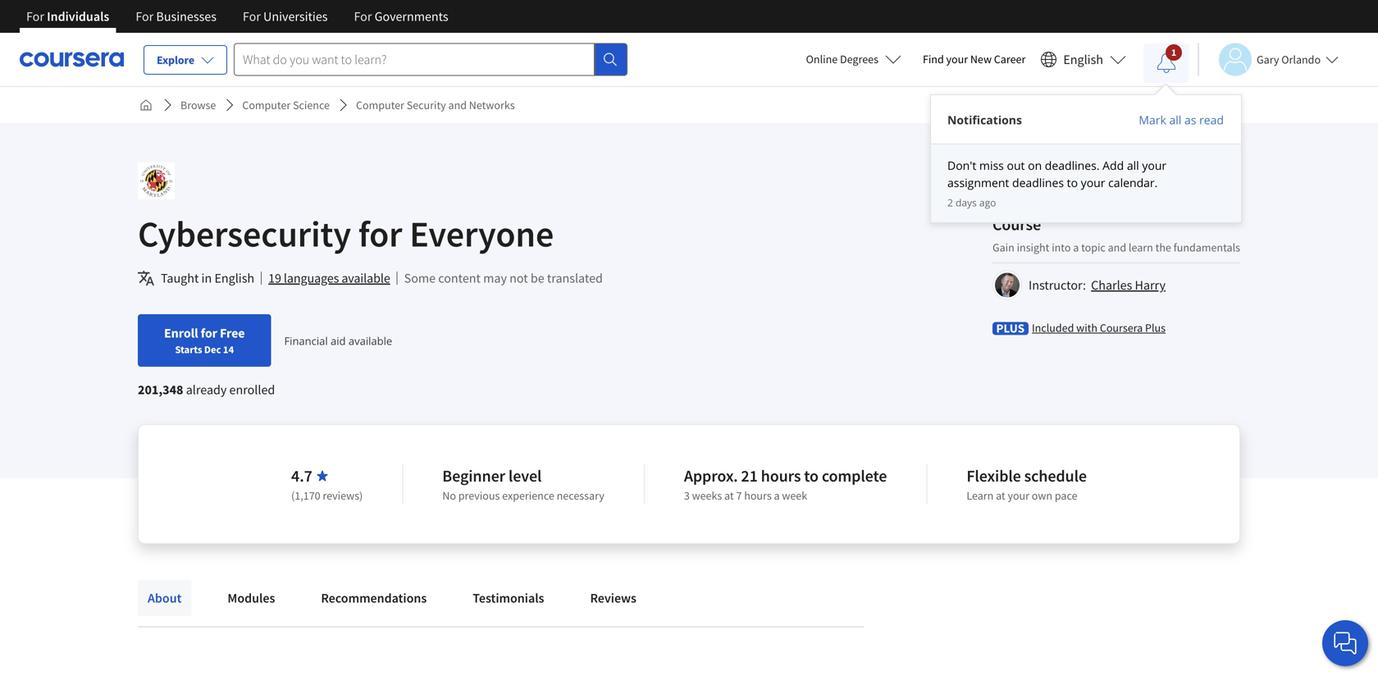 Task type: describe. For each thing, give the bounding box(es) containing it.
included
[[1032, 320, 1074, 335]]

into
[[1052, 240, 1071, 255]]

add
[[1103, 158, 1124, 173]]

2
[[948, 196, 953, 209]]

explore button
[[144, 45, 227, 75]]

weeks
[[692, 488, 722, 503]]

flexible
[[967, 466, 1021, 486]]

find
[[923, 52, 944, 66]]

for individuals
[[26, 8, 109, 25]]

included with coursera plus
[[1032, 320, 1166, 335]]

3
[[684, 488, 690, 503]]

university of maryland, college park image
[[138, 162, 175, 199]]

modules link
[[218, 580, 285, 616]]

security
[[407, 98, 446, 112]]

banner navigation
[[13, 0, 462, 33]]

taught in english
[[161, 270, 254, 286]]

reviews link
[[580, 580, 646, 616]]

charles
[[1091, 277, 1132, 293]]

course gain insight into a topic and learn the fundamentals
[[993, 214, 1241, 255]]

universities
[[263, 8, 328, 25]]

1 button
[[1144, 43, 1190, 83]]

all inside button
[[1170, 112, 1182, 128]]

your down add on the top right
[[1081, 175, 1106, 190]]

in
[[201, 270, 212, 286]]

calendar.
[[1109, 175, 1158, 190]]

for businesses
[[136, 8, 217, 25]]

out
[[1007, 158, 1025, 173]]

read
[[1200, 112, 1224, 128]]

for for enroll
[[201, 325, 217, 341]]

governments
[[375, 8, 448, 25]]

(1,170
[[291, 488, 320, 503]]

schedule
[[1024, 466, 1087, 486]]

included with coursera plus link
[[1032, 320, 1166, 336]]

0 horizontal spatial and
[[448, 98, 467, 112]]

english button
[[1034, 33, 1133, 86]]

a inside approx. 21 hours to complete 3 weeks at 7 hours a week
[[774, 488, 780, 503]]

not
[[510, 270, 528, 286]]

aid
[[331, 333, 346, 348]]

complete
[[822, 466, 887, 486]]

a inside course gain insight into a topic and learn the fundamentals
[[1073, 240, 1079, 255]]

browse
[[181, 98, 216, 112]]

on
[[1028, 158, 1042, 173]]

some content may not be translated
[[404, 270, 603, 286]]

(1,170 reviews)
[[291, 488, 363, 503]]

1
[[1172, 46, 1177, 59]]

some
[[404, 270, 436, 286]]

find your new career
[[923, 52, 1026, 66]]

gary orlando
[[1257, 52, 1321, 67]]

available for 19 languages available
[[342, 270, 390, 286]]

mark all as read button
[[1138, 112, 1225, 128]]

course
[[993, 214, 1041, 235]]

don't miss out on deadlines. add all your assignment deadlines to your calendar. 2 days ago
[[948, 158, 1167, 209]]

testimonials link
[[463, 580, 554, 616]]

charles harry image
[[995, 273, 1020, 297]]

as
[[1185, 112, 1197, 128]]

charles harry link
[[1091, 277, 1166, 293]]

financial aid available
[[284, 333, 392, 348]]

gain
[[993, 240, 1015, 255]]

learn
[[1129, 240, 1153, 255]]

mark all as read
[[1139, 112, 1224, 128]]

deadlines
[[1012, 175, 1064, 190]]

days
[[956, 196, 977, 209]]

the
[[1156, 240, 1172, 255]]

home image
[[139, 98, 153, 112]]

0 vertical spatial hours
[[761, 466, 801, 486]]

for for cybersecurity
[[358, 211, 402, 256]]

4.7
[[291, 466, 312, 486]]

for universities
[[243, 8, 328, 25]]

about link
[[138, 580, 191, 616]]

coursera plus image
[[993, 322, 1029, 335]]

be
[[531, 270, 545, 286]]

enrolled
[[229, 382, 275, 398]]

everyone
[[410, 211, 554, 256]]

experience
[[502, 488, 555, 503]]

14
[[223, 343, 234, 356]]

and inside course gain insight into a topic and learn the fundamentals
[[1108, 240, 1127, 255]]

reviews)
[[323, 488, 363, 503]]

reviews
[[590, 590, 637, 606]]

to inside don't miss out on deadlines. add all your assignment deadlines to your calendar. 2 days ago
[[1067, 175, 1078, 190]]

cybersecurity for everyone
[[138, 211, 554, 256]]

fundamentals
[[1174, 240, 1241, 255]]

individuals
[[47, 8, 109, 25]]

businesses
[[156, 8, 217, 25]]

explore
[[157, 53, 194, 67]]

degrees
[[840, 52, 879, 66]]

for for individuals
[[26, 8, 44, 25]]

What do you want to learn? text field
[[234, 43, 595, 76]]

new
[[971, 52, 992, 66]]

learn
[[967, 488, 994, 503]]

don't
[[948, 158, 977, 173]]

online degrees
[[806, 52, 879, 66]]

plus
[[1145, 320, 1166, 335]]

week
[[782, 488, 807, 503]]

your right find
[[946, 52, 968, 66]]

recommendations link
[[311, 580, 437, 616]]

all inside don't miss out on deadlines. add all your assignment deadlines to your calendar. 2 days ago
[[1127, 158, 1139, 173]]

coursera
[[1100, 320, 1143, 335]]



Task type: locate. For each thing, give the bounding box(es) containing it.
0 vertical spatial all
[[1170, 112, 1182, 128]]

201,348 already enrolled
[[138, 382, 275, 398]]

19
[[268, 270, 281, 286]]

1 horizontal spatial english
[[1064, 51, 1104, 68]]

assignment
[[948, 175, 1009, 190]]

at
[[725, 488, 734, 503], [996, 488, 1006, 503]]

to up week
[[804, 466, 819, 486]]

financial
[[284, 333, 328, 348]]

computer
[[242, 98, 291, 112], [356, 98, 404, 112]]

to inside approx. 21 hours to complete 3 weeks at 7 hours a week
[[804, 466, 819, 486]]

19 languages available
[[268, 270, 390, 286]]

hours right '7'
[[744, 488, 772, 503]]

0 horizontal spatial a
[[774, 488, 780, 503]]

your up calendar. at the top
[[1142, 158, 1167, 173]]

approx.
[[684, 466, 738, 486]]

1 vertical spatial to
[[804, 466, 819, 486]]

201,348
[[138, 382, 183, 398]]

ago
[[980, 196, 996, 209]]

your left own on the bottom of page
[[1008, 488, 1030, 503]]

2 for from the left
[[136, 8, 154, 25]]

chat with us image
[[1332, 630, 1359, 656]]

at inside approx. 21 hours to complete 3 weeks at 7 hours a week
[[725, 488, 734, 503]]

3 for from the left
[[243, 8, 261, 25]]

previous
[[458, 488, 500, 503]]

computer left science
[[242, 98, 291, 112]]

your
[[946, 52, 968, 66], [1142, 158, 1167, 173], [1081, 175, 1106, 190], [1008, 488, 1030, 503]]

0 vertical spatial a
[[1073, 240, 1079, 255]]

taught
[[161, 270, 199, 286]]

english right career
[[1064, 51, 1104, 68]]

dec
[[204, 343, 221, 356]]

all up calendar. at the top
[[1127, 158, 1139, 173]]

available
[[342, 270, 390, 286], [349, 333, 392, 348]]

to
[[1067, 175, 1078, 190], [804, 466, 819, 486]]

0 vertical spatial to
[[1067, 175, 1078, 190]]

available for financial aid available
[[349, 333, 392, 348]]

mark
[[1139, 112, 1167, 128]]

enroll for free starts dec 14
[[164, 325, 245, 356]]

coursera image
[[20, 46, 124, 72]]

2 computer from the left
[[356, 98, 404, 112]]

computer for computer science
[[242, 98, 291, 112]]

computer for computer security and networks
[[356, 98, 404, 112]]

starts
[[175, 343, 202, 356]]

for left governments
[[354, 8, 372, 25]]

for up the 19 languages available button
[[358, 211, 402, 256]]

1 horizontal spatial and
[[1108, 240, 1127, 255]]

1 horizontal spatial a
[[1073, 240, 1079, 255]]

browse link
[[174, 90, 223, 120]]

translated
[[547, 270, 603, 286]]

0 vertical spatial english
[[1064, 51, 1104, 68]]

19 languages available button
[[268, 268, 390, 288]]

free
[[220, 325, 245, 341]]

1 vertical spatial english
[[215, 270, 254, 286]]

for for governments
[[354, 8, 372, 25]]

approx. 21 hours to complete 3 weeks at 7 hours a week
[[684, 466, 887, 503]]

for for universities
[[243, 8, 261, 25]]

english right in
[[215, 270, 254, 286]]

0 horizontal spatial at
[[725, 488, 734, 503]]

1 horizontal spatial computer
[[356, 98, 404, 112]]

notifications
[[948, 112, 1022, 128]]

testimonials
[[473, 590, 544, 606]]

science
[[293, 98, 330, 112]]

available right aid
[[349, 333, 392, 348]]

for up dec
[[201, 325, 217, 341]]

1 vertical spatial hours
[[744, 488, 772, 503]]

1 computer from the left
[[242, 98, 291, 112]]

may
[[483, 270, 507, 286]]

0 horizontal spatial to
[[804, 466, 819, 486]]

at left '7'
[[725, 488, 734, 503]]

all left as at the top right
[[1170, 112, 1182, 128]]

beginner
[[442, 466, 505, 486]]

computer left the security
[[356, 98, 404, 112]]

hours up week
[[761, 466, 801, 486]]

1 vertical spatial all
[[1127, 158, 1139, 173]]

for inside enroll for free starts dec 14
[[201, 325, 217, 341]]

for left individuals
[[26, 8, 44, 25]]

0 vertical spatial available
[[342, 270, 390, 286]]

harry
[[1135, 277, 1166, 293]]

for governments
[[354, 8, 448, 25]]

topic
[[1081, 240, 1106, 255]]

0 horizontal spatial computer
[[242, 98, 291, 112]]

beginner level no previous experience necessary
[[442, 466, 605, 503]]

a
[[1073, 240, 1079, 255], [774, 488, 780, 503]]

1 horizontal spatial at
[[996, 488, 1006, 503]]

at inside flexible schedule learn at your own pace
[[996, 488, 1006, 503]]

already
[[186, 382, 227, 398]]

computer science
[[242, 98, 330, 112]]

orlando
[[1282, 52, 1321, 67]]

for left businesses
[[136, 8, 154, 25]]

4 for from the left
[[354, 8, 372, 25]]

None search field
[[234, 43, 628, 76]]

0 horizontal spatial english
[[215, 270, 254, 286]]

a left week
[[774, 488, 780, 503]]

a right into
[[1073, 240, 1079, 255]]

1 horizontal spatial for
[[358, 211, 402, 256]]

instructor: charles harry
[[1029, 277, 1166, 293]]

gary
[[1257, 52, 1279, 67]]

for left universities
[[243, 8, 261, 25]]

1 vertical spatial available
[[349, 333, 392, 348]]

necessary
[[557, 488, 605, 503]]

1 vertical spatial and
[[1108, 240, 1127, 255]]

financial aid available button
[[284, 333, 392, 348]]

to down deadlines.
[[1067, 175, 1078, 190]]

2 at from the left
[[996, 488, 1006, 503]]

miss
[[980, 158, 1004, 173]]

and right topic
[[1108, 240, 1127, 255]]

networks
[[469, 98, 515, 112]]

computer security and networks link
[[350, 90, 522, 120]]

recommendations
[[321, 590, 427, 606]]

all
[[1170, 112, 1182, 128], [1127, 158, 1139, 173]]

modules
[[228, 590, 275, 606]]

at right learn
[[996, 488, 1006, 503]]

for
[[358, 211, 402, 256], [201, 325, 217, 341]]

english
[[1064, 51, 1104, 68], [215, 270, 254, 286]]

7
[[736, 488, 742, 503]]

21
[[741, 466, 758, 486]]

enroll
[[164, 325, 198, 341]]

for for businesses
[[136, 8, 154, 25]]

0 vertical spatial for
[[358, 211, 402, 256]]

english inside button
[[1064, 51, 1104, 68]]

career
[[994, 52, 1026, 66]]

content
[[438, 270, 481, 286]]

own
[[1032, 488, 1053, 503]]

available down 'cybersecurity for everyone'
[[342, 270, 390, 286]]

0 horizontal spatial all
[[1127, 158, 1139, 173]]

available inside button
[[342, 270, 390, 286]]

languages
[[284, 270, 339, 286]]

find your new career link
[[915, 49, 1034, 70]]

hide notifications image
[[1157, 53, 1177, 73]]

1 horizontal spatial all
[[1170, 112, 1182, 128]]

online degrees button
[[793, 41, 915, 77]]

no
[[442, 488, 456, 503]]

for
[[26, 8, 44, 25], [136, 8, 154, 25], [243, 8, 261, 25], [354, 8, 372, 25]]

and right the security
[[448, 98, 467, 112]]

computer science link
[[236, 90, 336, 120]]

1 horizontal spatial to
[[1067, 175, 1078, 190]]

level
[[509, 466, 542, 486]]

1 vertical spatial a
[[774, 488, 780, 503]]

1 vertical spatial for
[[201, 325, 217, 341]]

1 at from the left
[[725, 488, 734, 503]]

0 vertical spatial and
[[448, 98, 467, 112]]

your inside flexible schedule learn at your own pace
[[1008, 488, 1030, 503]]

0 horizontal spatial for
[[201, 325, 217, 341]]

1 for from the left
[[26, 8, 44, 25]]



Task type: vqa. For each thing, say whether or not it's contained in the screenshot.
Sustainability and Development MasterTrack® Certificate link
no



